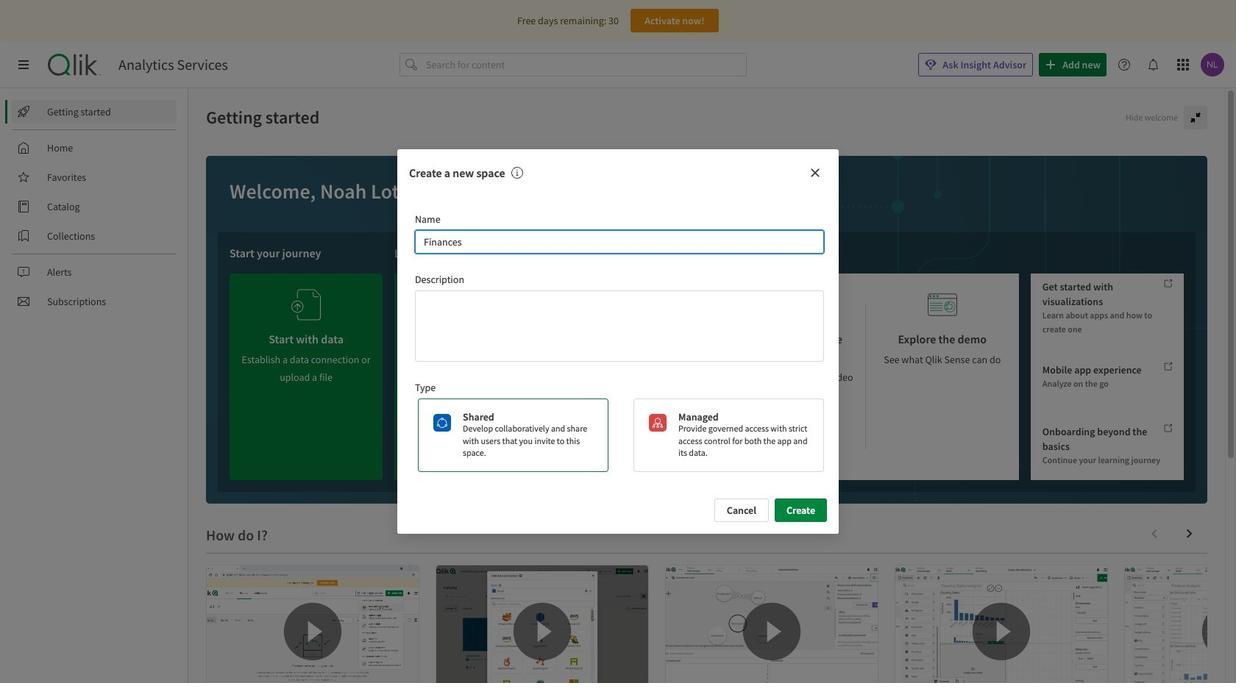 Task type: locate. For each thing, give the bounding box(es) containing it.
navigation pane element
[[0, 94, 188, 319]]

how do i create a visualization? image
[[895, 566, 1107, 684]]

main content
[[188, 88, 1236, 684]]

dialog
[[397, 149, 839, 534]]

close image
[[809, 167, 821, 179]]

option group
[[412, 399, 824, 473]]

None text field
[[415, 230, 824, 254], [415, 291, 824, 362], [415, 230, 824, 254], [415, 291, 824, 362]]

close sidebar menu image
[[18, 59, 29, 71]]

explore the demo image
[[928, 285, 957, 324]]



Task type: vqa. For each thing, say whether or not it's contained in the screenshot.
Analytics Services element
yes



Task type: describe. For each thing, give the bounding box(es) containing it.
how do i define data associations? image
[[666, 566, 878, 684]]

hide welcome image
[[1190, 112, 1202, 124]]

how do i create an app? image
[[207, 566, 419, 684]]

analyze sample data image
[[621, 285, 651, 324]]

analytics services element
[[118, 56, 228, 74]]

learn how to analyze data image
[[774, 285, 804, 324]]

how do i load data into an app? image
[[436, 566, 648, 684]]

invite users image
[[456, 280, 486, 319]]



